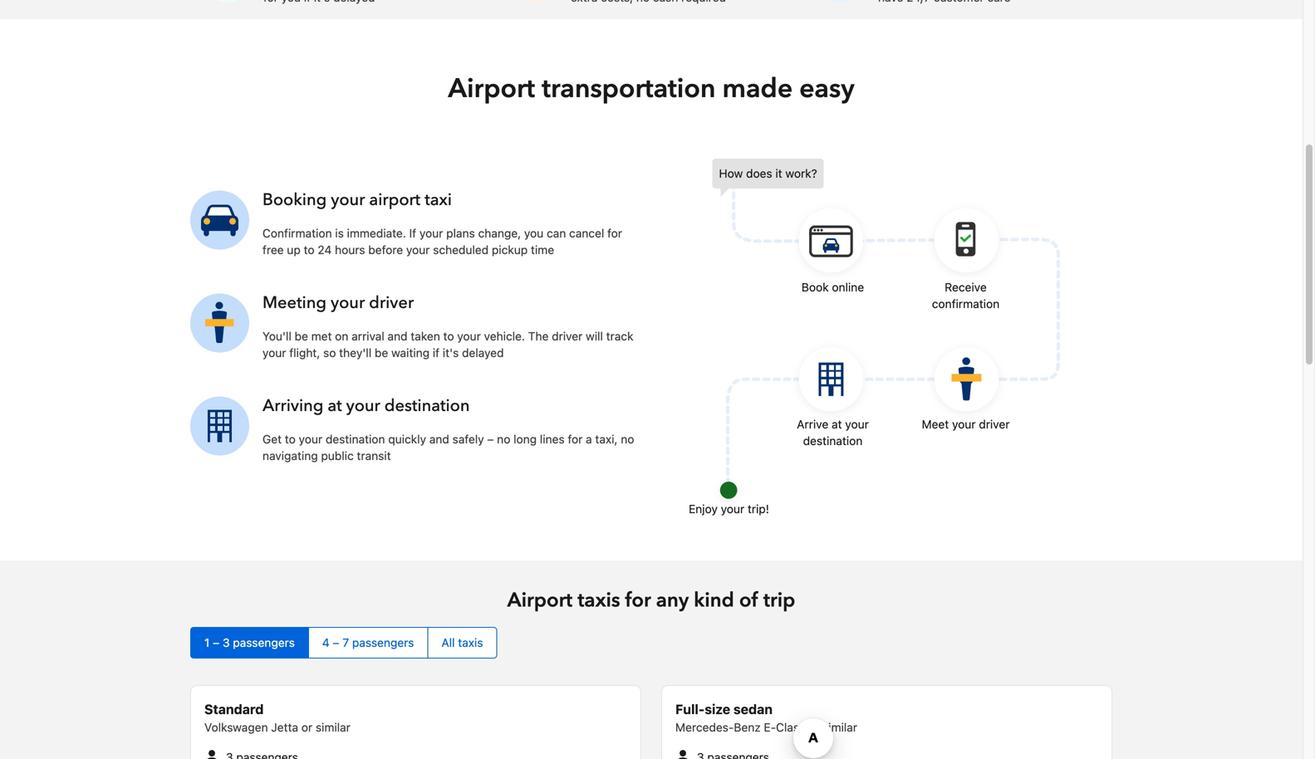 Task type: locate. For each thing, give the bounding box(es) containing it.
meeting
[[263, 292, 327, 315]]

1 vertical spatial and
[[430, 433, 450, 446]]

no left long
[[497, 433, 511, 446]]

booking airport taxi image
[[713, 159, 1062, 508], [190, 191, 249, 250], [190, 294, 249, 353], [190, 397, 249, 456]]

get to your destination quickly and safely – no long lines for a taxi, no navigating public transit
[[263, 433, 635, 463]]

0 horizontal spatial for
[[568, 433, 583, 446]]

destination inside get to your destination quickly and safely – no long lines for a taxi, no navigating public transit
[[326, 433, 385, 446]]

full-size sedan mercedes-benz e-class or similar
[[676, 702, 858, 735]]

and inside 'you'll be met on arrival and taken to your vehicle. the driver will track your flight, so they'll be waiting if it's delayed'
[[388, 330, 408, 343]]

and inside get to your destination quickly and safely – no long lines for a taxi, no navigating public transit
[[430, 433, 450, 446]]

2 vertical spatial driver
[[979, 418, 1010, 432]]

on
[[335, 330, 349, 343]]

standard volkswagen jetta or similar
[[204, 702, 351, 735]]

2 passengers from the left
[[352, 636, 414, 650]]

taxis for all
[[458, 636, 483, 650]]

1 vertical spatial to
[[444, 330, 454, 343]]

to right up
[[304, 243, 315, 257]]

0 vertical spatial airport
[[448, 71, 535, 107]]

1 horizontal spatial at
[[832, 418, 843, 432]]

0 horizontal spatial passengers
[[233, 636, 295, 650]]

taxis
[[578, 587, 621, 615], [458, 636, 483, 650]]

to
[[304, 243, 315, 257], [444, 330, 454, 343], [285, 433, 296, 446]]

receive
[[945, 281, 987, 294]]

track
[[607, 330, 634, 343]]

0 horizontal spatial and
[[388, 330, 408, 343]]

airport for airport taxis for any kind of trip
[[508, 587, 573, 615]]

driver inside 'you'll be met on arrival and taken to your vehicle. the driver will track your flight, so they'll be waiting if it's delayed'
[[552, 330, 583, 343]]

1 vertical spatial for
[[568, 433, 583, 446]]

be up flight,
[[295, 330, 308, 343]]

0 horizontal spatial driver
[[369, 292, 414, 315]]

easy
[[800, 71, 855, 107]]

your
[[331, 189, 365, 212], [420, 227, 443, 240], [406, 243, 430, 257], [331, 292, 365, 315], [457, 330, 481, 343], [263, 346, 286, 360], [346, 395, 381, 418], [846, 418, 869, 432], [953, 418, 976, 432], [299, 433, 323, 446], [721, 503, 745, 516]]

driver up arrival
[[369, 292, 414, 315]]

similar
[[316, 721, 351, 735], [823, 721, 858, 735]]

your up navigating
[[299, 433, 323, 446]]

1 passengers from the left
[[233, 636, 295, 650]]

1 vertical spatial be
[[375, 346, 388, 360]]

no right taxi,
[[621, 433, 635, 446]]

taxis up sort results by element
[[578, 587, 621, 615]]

0 horizontal spatial taxis
[[458, 636, 483, 650]]

for right cancel
[[608, 227, 623, 240]]

0 horizontal spatial be
[[295, 330, 308, 343]]

vehicle.
[[484, 330, 525, 343]]

0 vertical spatial to
[[304, 243, 315, 257]]

destination
[[385, 395, 470, 418], [326, 433, 385, 446], [804, 434, 863, 448]]

destination down arrive
[[804, 434, 863, 448]]

at right arrive
[[832, 418, 843, 432]]

trip
[[764, 587, 796, 615]]

destination for arrive at your destination
[[804, 434, 863, 448]]

to up it's
[[444, 330, 454, 343]]

can
[[547, 227, 566, 240]]

– left the 7
[[333, 636, 340, 650]]

similar right "class"
[[823, 721, 858, 735]]

1 horizontal spatial –
[[333, 636, 340, 650]]

for
[[608, 227, 623, 240], [568, 433, 583, 446], [626, 587, 651, 615]]

2 horizontal spatial for
[[626, 587, 651, 615]]

1 no from the left
[[497, 433, 511, 446]]

1 vertical spatial airport
[[508, 587, 573, 615]]

of
[[740, 587, 759, 615]]

destination up quickly
[[385, 395, 470, 418]]

or
[[302, 721, 313, 735], [809, 721, 820, 735]]

driver left will
[[552, 330, 583, 343]]

2 or from the left
[[809, 721, 820, 735]]

is
[[335, 227, 344, 240]]

any
[[656, 587, 689, 615]]

4 – 7 passengers
[[322, 636, 414, 650]]

1 horizontal spatial taxis
[[578, 587, 621, 615]]

1 or from the left
[[302, 721, 313, 735]]

all taxis
[[442, 636, 483, 650]]

passengers for 4 – 7 passengers
[[352, 636, 414, 650]]

or right jetta
[[302, 721, 313, 735]]

1 horizontal spatial no
[[621, 433, 635, 446]]

enjoy
[[689, 503, 718, 516]]

destination up public
[[326, 433, 385, 446]]

and for arriving at your destination
[[430, 433, 450, 446]]

booking airport taxi image for meeting your driver
[[190, 294, 249, 353]]

1 vertical spatial driver
[[552, 330, 583, 343]]

1
[[204, 636, 210, 650]]

at for arrive
[[832, 418, 843, 432]]

driver right meet
[[979, 418, 1010, 432]]

arrive at your destination
[[797, 418, 869, 448]]

airport
[[448, 71, 535, 107], [508, 587, 573, 615]]

passengers right 3
[[233, 636, 295, 650]]

your right arrive
[[846, 418, 869, 432]]

for left any
[[626, 587, 651, 615]]

0 horizontal spatial similar
[[316, 721, 351, 735]]

for inside confirmation is immediate. if your plans change, you can cancel for free up to 24 hours before your scheduled pickup time
[[608, 227, 623, 240]]

1 horizontal spatial driver
[[552, 330, 583, 343]]

airport transportation made easy
[[448, 71, 855, 107]]

or right "class"
[[809, 721, 820, 735]]

be down arrival
[[375, 346, 388, 360]]

scheduled
[[433, 243, 489, 257]]

and left safely
[[430, 433, 450, 446]]

2 horizontal spatial to
[[444, 330, 454, 343]]

or inside standard volkswagen jetta or similar
[[302, 721, 313, 735]]

taxis inside sort results by element
[[458, 636, 483, 650]]

and
[[388, 330, 408, 343], [430, 433, 450, 446]]

1 horizontal spatial similar
[[823, 721, 858, 735]]

similar right jetta
[[316, 721, 351, 735]]

and up waiting
[[388, 330, 408, 343]]

or inside full-size sedan mercedes-benz e-class or similar
[[809, 721, 820, 735]]

taxi
[[425, 189, 452, 212]]

all
[[442, 636, 455, 650]]

confirmation
[[263, 227, 332, 240]]

arriving at your destination
[[263, 395, 470, 418]]

1 similar from the left
[[316, 721, 351, 735]]

1 horizontal spatial for
[[608, 227, 623, 240]]

2 vertical spatial for
[[626, 587, 651, 615]]

driver for meet your driver
[[979, 418, 1010, 432]]

1 vertical spatial taxis
[[458, 636, 483, 650]]

receive confirmation
[[933, 281, 1000, 311]]

passengers right the 7
[[352, 636, 414, 650]]

0 horizontal spatial to
[[285, 433, 296, 446]]

lines
[[540, 433, 565, 446]]

delayed
[[462, 346, 504, 360]]

at
[[328, 395, 342, 418], [832, 418, 843, 432]]

for left "a"
[[568, 433, 583, 446]]

– for 4 – 7 passengers
[[333, 636, 340, 650]]

1 horizontal spatial and
[[430, 433, 450, 446]]

up
[[287, 243, 301, 257]]

if
[[433, 346, 440, 360]]

at inside the arrive at your destination
[[832, 418, 843, 432]]

– right safely
[[487, 433, 494, 446]]

navigating
[[263, 449, 318, 463]]

0 vertical spatial for
[[608, 227, 623, 240]]

2 horizontal spatial driver
[[979, 418, 1010, 432]]

2 vertical spatial to
[[285, 433, 296, 446]]

for inside get to your destination quickly and safely – no long lines for a taxi, no navigating public transit
[[568, 433, 583, 446]]

1 horizontal spatial or
[[809, 721, 820, 735]]

0 vertical spatial and
[[388, 330, 408, 343]]

– right 1
[[213, 636, 220, 650]]

– inside get to your destination quickly and safely – no long lines for a taxi, no navigating public transit
[[487, 433, 494, 446]]

destination inside the arrive at your destination
[[804, 434, 863, 448]]

online
[[832, 281, 865, 294]]

your right if
[[420, 227, 443, 240]]

–
[[487, 433, 494, 446], [213, 636, 220, 650], [333, 636, 340, 650]]

1 horizontal spatial to
[[304, 243, 315, 257]]

full-
[[676, 702, 705, 718]]

24
[[318, 243, 332, 257]]

0 horizontal spatial or
[[302, 721, 313, 735]]

airport for airport transportation made easy
[[448, 71, 535, 107]]

1 horizontal spatial passengers
[[352, 636, 414, 650]]

2 similar from the left
[[823, 721, 858, 735]]

a
[[586, 433, 592, 446]]

0 horizontal spatial –
[[213, 636, 220, 650]]

to up navigating
[[285, 433, 296, 446]]

transit
[[357, 449, 391, 463]]

if
[[409, 227, 417, 240]]

– for 1 – 3 passengers
[[213, 636, 220, 650]]

taxis right all
[[458, 636, 483, 650]]

0 horizontal spatial at
[[328, 395, 342, 418]]

0 vertical spatial taxis
[[578, 587, 621, 615]]

kind
[[694, 587, 735, 615]]

hours
[[335, 243, 365, 257]]

long
[[514, 433, 537, 446]]

driver
[[369, 292, 414, 315], [552, 330, 583, 343], [979, 418, 1010, 432]]

0 vertical spatial driver
[[369, 292, 414, 315]]

no
[[497, 433, 511, 446], [621, 433, 635, 446]]

passengers for 1 – 3 passengers
[[233, 636, 295, 650]]

at right arriving
[[328, 395, 342, 418]]

0 horizontal spatial no
[[497, 433, 511, 446]]

your inside get to your destination quickly and safely – no long lines for a taxi, no navigating public transit
[[299, 433, 323, 446]]

2 horizontal spatial –
[[487, 433, 494, 446]]



Task type: vqa. For each thing, say whether or not it's contained in the screenshot.
transportation
yes



Task type: describe. For each thing, give the bounding box(es) containing it.
get
[[263, 433, 282, 446]]

your down if
[[406, 243, 430, 257]]

volkswagen
[[204, 721, 268, 735]]

quickly
[[388, 433, 426, 446]]

destination for get to your destination quickly and safely – no long lines for a taxi, no navigating public transit
[[326, 433, 385, 446]]

4
[[322, 636, 330, 650]]

2 no from the left
[[621, 433, 635, 446]]

your right meet
[[953, 418, 976, 432]]

confirmation
[[933, 297, 1000, 311]]

your up transit
[[346, 395, 381, 418]]

work?
[[786, 167, 818, 180]]

at for arriving
[[328, 395, 342, 418]]

safely
[[453, 433, 484, 446]]

meet
[[922, 418, 949, 432]]

free
[[263, 243, 284, 257]]

your left trip!
[[721, 503, 745, 516]]

and for meeting your driver
[[388, 330, 408, 343]]

waiting
[[392, 346, 430, 360]]

time
[[531, 243, 555, 257]]

destination for arriving at your destination
[[385, 395, 470, 418]]

public
[[321, 449, 354, 463]]

confirmation is immediate. if your plans change, you can cancel for free up to 24 hours before your scheduled pickup time
[[263, 227, 623, 257]]

standard
[[204, 702, 264, 718]]

airport
[[369, 189, 421, 212]]

your up "delayed" on the top left of the page
[[457, 330, 481, 343]]

plans
[[447, 227, 475, 240]]

driver for meeting your driver
[[369, 292, 414, 315]]

does
[[747, 167, 773, 180]]

your up 'on'
[[331, 292, 365, 315]]

before
[[368, 243, 403, 257]]

to inside 'you'll be met on arrival and taken to your vehicle. the driver will track your flight, so they'll be waiting if it's delayed'
[[444, 330, 454, 343]]

similar inside standard volkswagen jetta or similar
[[316, 721, 351, 735]]

sort results by element
[[190, 628, 1113, 659]]

meeting your driver
[[263, 292, 414, 315]]

booking airport taxi image for arriving at your destination
[[190, 397, 249, 456]]

jetta
[[271, 721, 298, 735]]

size
[[705, 702, 731, 718]]

your up is
[[331, 189, 365, 212]]

taken
[[411, 330, 440, 343]]

immediate.
[[347, 227, 406, 240]]

to inside get to your destination quickly and safely – no long lines for a taxi, no navigating public transit
[[285, 433, 296, 446]]

transportation
[[542, 71, 716, 107]]

meet your driver
[[922, 418, 1010, 432]]

booking
[[263, 189, 327, 212]]

arrival
[[352, 330, 385, 343]]

how
[[719, 167, 743, 180]]

made
[[723, 71, 793, 107]]

you
[[524, 227, 544, 240]]

taxi,
[[596, 433, 618, 446]]

your inside the arrive at your destination
[[846, 418, 869, 432]]

so
[[323, 346, 336, 360]]

airport taxis for any kind of trip
[[508, 587, 796, 615]]

book online
[[802, 281, 865, 294]]

sedan
[[734, 702, 773, 718]]

to inside confirmation is immediate. if your plans change, you can cancel for free up to 24 hours before your scheduled pickup time
[[304, 243, 315, 257]]

flight,
[[290, 346, 320, 360]]

they'll
[[339, 346, 372, 360]]

1 – 3 passengers
[[204, 636, 295, 650]]

enjoy your trip!
[[689, 503, 770, 516]]

it's
[[443, 346, 459, 360]]

you'll be met on arrival and taken to your vehicle. the driver will track your flight, so they'll be waiting if it's delayed
[[263, 330, 634, 360]]

arrive
[[797, 418, 829, 432]]

booking airport taxi image for booking your airport taxi
[[190, 191, 249, 250]]

benz
[[734, 721, 761, 735]]

taxis for airport
[[578, 587, 621, 615]]

booking your airport taxi
[[263, 189, 452, 212]]

change,
[[478, 227, 521, 240]]

7
[[343, 636, 349, 650]]

the
[[528, 330, 549, 343]]

it
[[776, 167, 783, 180]]

similar inside full-size sedan mercedes-benz e-class or similar
[[823, 721, 858, 735]]

3
[[223, 636, 230, 650]]

trip!
[[748, 503, 770, 516]]

mercedes-
[[676, 721, 734, 735]]

1 horizontal spatial be
[[375, 346, 388, 360]]

book
[[802, 281, 829, 294]]

e-
[[764, 721, 776, 735]]

class
[[776, 721, 806, 735]]

pickup
[[492, 243, 528, 257]]

arriving
[[263, 395, 324, 418]]

how does it work?
[[719, 167, 818, 180]]

met
[[311, 330, 332, 343]]

cancel
[[569, 227, 605, 240]]

will
[[586, 330, 603, 343]]

your down you'll
[[263, 346, 286, 360]]

0 vertical spatial be
[[295, 330, 308, 343]]

you'll
[[263, 330, 292, 343]]



